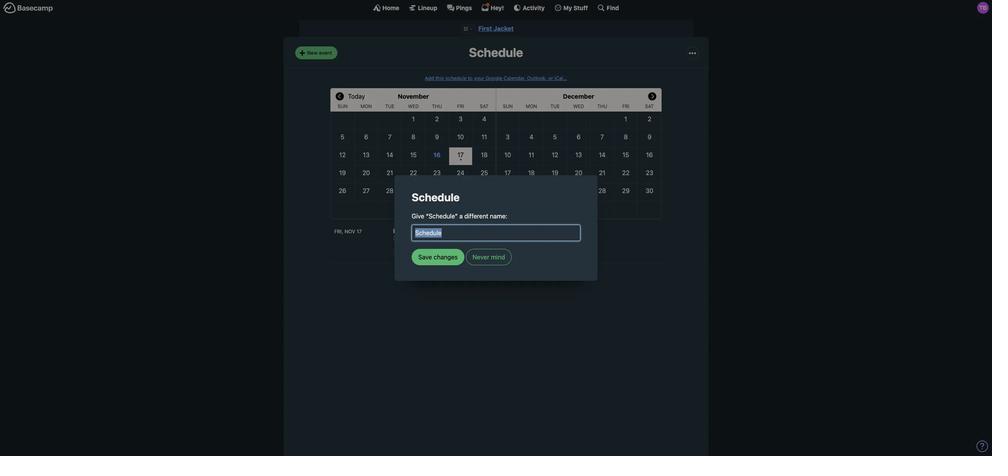 Task type: describe. For each thing, give the bounding box(es) containing it.
find button
[[597, 4, 619, 12]]

switch accounts image
[[3, 2, 53, 14]]

hey! button
[[481, 4, 504, 12]]

new
[[307, 50, 318, 56]]

my stuff
[[564, 4, 588, 11]]

mon for november
[[361, 104, 372, 109]]

tue for december
[[551, 104, 560, 109]]

"schedule"
[[426, 213, 458, 220]]

first jacket
[[478, 25, 514, 32]]

give "schedule" a different name:
[[412, 213, 507, 220]]

0 vertical spatial schedule
[[469, 45, 523, 60]]

sat for december
[[645, 104, 654, 109]]

first jacket link
[[478, 25, 514, 32]]

tue for november
[[385, 104, 395, 109]]

3:00pm
[[393, 235, 413, 242]]

or
[[548, 75, 553, 81]]

movie break with the team
[[393, 228, 474, 235]]

home link
[[373, 4, 399, 12]]

17
[[357, 229, 362, 235]]

0 horizontal spatial tyler black image
[[474, 228, 481, 235]]

main element
[[0, 0, 992, 15]]

december
[[563, 93, 594, 100]]

sat for november
[[480, 104, 489, 109]]

different
[[464, 213, 488, 220]]

1 vertical spatial schedule
[[412, 191, 460, 204]]

thu for december
[[597, 104, 607, 109]]

wed for december
[[573, 104, 584, 109]]

ical…
[[555, 75, 567, 81]]

hey!
[[491, 4, 504, 11]]

break
[[413, 228, 430, 235]]

sun for december
[[503, 104, 513, 109]]

a
[[459, 213, 463, 220]]

lineup
[[418, 4, 437, 11]]

Give "Schedule" a different name: text field
[[412, 225, 581, 241]]

mind
[[491, 254, 505, 261]]

add this schedule to your google calendar, outlook, or ical…
[[425, 75, 567, 81]]

outlook,
[[527, 75, 547, 81]]

november
[[398, 93, 429, 100]]

-
[[414, 235, 417, 242]]

wed for november
[[408, 104, 419, 109]]

•
[[460, 156, 462, 163]]

0 horizontal spatial event
[[319, 50, 332, 56]]

lineup link
[[409, 4, 437, 12]]

add for add this schedule to your google calendar, outlook, or ical…
[[425, 75, 434, 81]]

new event
[[307, 50, 332, 56]]

thu for november
[[432, 104, 442, 109]]

add this schedule to your google calendar, outlook, or ical… link
[[425, 75, 567, 81]]

never mind
[[473, 254, 505, 261]]

home
[[382, 4, 399, 11]]

calendar,
[[504, 75, 526, 81]]



Task type: vqa. For each thing, say whether or not it's contained in the screenshot.
ADD THIS SCHEDULE TO YOUR GOOGLE CALENDAR, OUTLOOK, OR ICAL… LINK
yes



Task type: locate. For each thing, give the bounding box(es) containing it.
None submit
[[412, 249, 464, 266]]

1 sat from the left
[[480, 104, 489, 109]]

1 horizontal spatial wed
[[573, 104, 584, 109]]

1 horizontal spatial sat
[[645, 104, 654, 109]]

wed down december
[[573, 104, 584, 109]]

schedule down first jacket
[[469, 45, 523, 60]]

thu
[[432, 104, 442, 109], [597, 104, 607, 109]]

the
[[446, 228, 456, 235]]

add an event
[[399, 249, 430, 255]]

team
[[457, 228, 473, 235]]

schedule
[[469, 45, 523, 60], [412, 191, 460, 204]]

2 fri from the left
[[622, 104, 629, 109]]

2 wed from the left
[[573, 104, 584, 109]]

jacket
[[494, 25, 514, 32]]

tue
[[385, 104, 395, 109], [551, 104, 560, 109]]

1 wed from the left
[[408, 104, 419, 109]]

5:00pm
[[418, 235, 438, 242]]

mon
[[361, 104, 372, 109], [526, 104, 537, 109]]

3:00pm     -     5:00pm
[[393, 235, 438, 242]]

1 thu from the left
[[432, 104, 442, 109]]

1 vertical spatial tyler black image
[[474, 228, 481, 235]]

1 horizontal spatial sun
[[503, 104, 513, 109]]

event right the an at the left of page
[[417, 249, 430, 255]]

fri for december
[[622, 104, 629, 109]]

tyler black image inside main element
[[977, 2, 989, 14]]

google
[[486, 75, 502, 81]]

wed
[[408, 104, 419, 109], [573, 104, 584, 109]]

never
[[473, 254, 489, 261]]

0 vertical spatial add
[[425, 75, 434, 81]]

1 sun from the left
[[338, 104, 348, 109]]

sun for november
[[338, 104, 348, 109]]

1 horizontal spatial add
[[425, 75, 434, 81]]

1 horizontal spatial schedule
[[469, 45, 523, 60]]

0 horizontal spatial wed
[[408, 104, 419, 109]]

my
[[564, 4, 572, 11]]

mon for december
[[526, 104, 537, 109]]

give
[[412, 213, 424, 220]]

1 horizontal spatial fri
[[622, 104, 629, 109]]

add inside add an event link
[[399, 249, 408, 255]]

0 vertical spatial tyler black image
[[977, 2, 989, 14]]

1 vertical spatial add
[[399, 249, 408, 255]]

with
[[431, 228, 445, 235]]

0 vertical spatial event
[[319, 50, 332, 56]]

first
[[478, 25, 492, 32]]

activity link
[[513, 4, 545, 12]]

name:
[[490, 213, 507, 220]]

to
[[468, 75, 473, 81]]

0 horizontal spatial fri
[[457, 104, 464, 109]]

stuff
[[574, 4, 588, 11]]

0 horizontal spatial mon
[[361, 104, 372, 109]]

1 vertical spatial event
[[417, 249, 430, 255]]

0 horizontal spatial tue
[[385, 104, 395, 109]]

never mind button
[[466, 249, 512, 266]]

this
[[436, 75, 444, 81]]

add left this
[[425, 75, 434, 81]]

1 horizontal spatial tyler black image
[[977, 2, 989, 14]]

schedule up "schedule" at top
[[412, 191, 460, 204]]

movie
[[393, 228, 411, 235]]

1 horizontal spatial mon
[[526, 104, 537, 109]]

fri
[[457, 104, 464, 109], [622, 104, 629, 109]]

my stuff button
[[554, 4, 588, 12]]

2 mon from the left
[[526, 104, 537, 109]]

wed down november
[[408, 104, 419, 109]]

new event link
[[295, 47, 338, 59]]

an
[[409, 249, 415, 255]]

add
[[425, 75, 434, 81], [399, 249, 408, 255]]

activity
[[523, 4, 545, 11]]

event
[[319, 50, 332, 56], [417, 249, 430, 255]]

1 horizontal spatial thu
[[597, 104, 607, 109]]

2 thu from the left
[[597, 104, 607, 109]]

1 tue from the left
[[385, 104, 395, 109]]

0 horizontal spatial thu
[[432, 104, 442, 109]]

tyler black image
[[977, 2, 989, 14], [474, 228, 481, 235]]

your
[[474, 75, 484, 81]]

add left the an at the left of page
[[399, 249, 408, 255]]

1 horizontal spatial tue
[[551, 104, 560, 109]]

0 horizontal spatial add
[[399, 249, 408, 255]]

event right new
[[319, 50, 332, 56]]

2 tue from the left
[[551, 104, 560, 109]]

fri for november
[[457, 104, 464, 109]]

2 sun from the left
[[503, 104, 513, 109]]

1 horizontal spatial event
[[417, 249, 430, 255]]

1 fri from the left
[[457, 104, 464, 109]]

fri,
[[334, 229, 343, 235]]

0 horizontal spatial schedule
[[412, 191, 460, 204]]

pings
[[456, 4, 472, 11]]

2 sat from the left
[[645, 104, 654, 109]]

1 mon from the left
[[361, 104, 372, 109]]

add for add an event
[[399, 249, 408, 255]]

nov
[[345, 229, 355, 235]]

0 horizontal spatial sat
[[480, 104, 489, 109]]

0 horizontal spatial sun
[[338, 104, 348, 109]]

sun
[[338, 104, 348, 109], [503, 104, 513, 109]]

fri, nov 17
[[334, 229, 362, 235]]

add an event link
[[393, 246, 435, 259]]

find
[[607, 4, 619, 11]]

sat
[[480, 104, 489, 109], [645, 104, 654, 109]]

pings button
[[447, 4, 472, 12]]

schedule
[[446, 75, 467, 81]]



